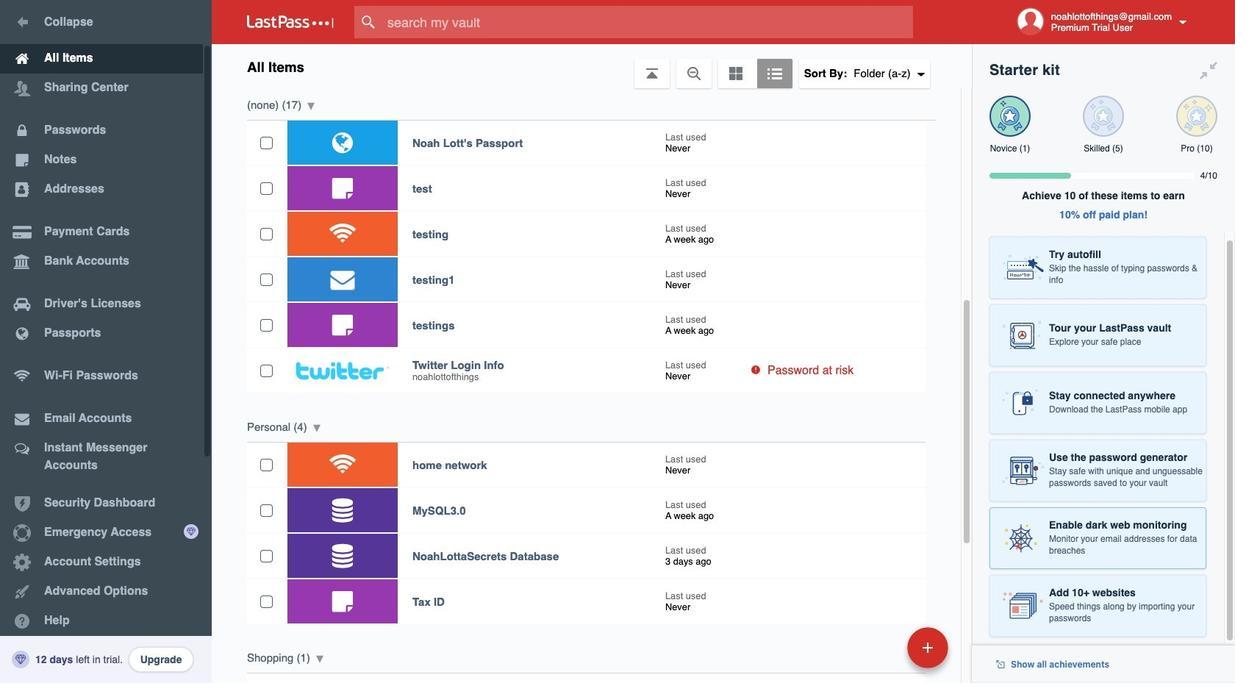 Task type: vqa. For each thing, say whether or not it's contained in the screenshot.
SEARCH Search Box
yes



Task type: describe. For each thing, give the bounding box(es) containing it.
lastpass image
[[247, 15, 334, 29]]

search my vault text field
[[355, 6, 942, 38]]

Search search field
[[355, 6, 942, 38]]

new item element
[[807, 627, 954, 669]]

main navigation navigation
[[0, 0, 212, 683]]



Task type: locate. For each thing, give the bounding box(es) containing it.
vault options navigation
[[212, 44, 972, 88]]

new item navigation
[[807, 623, 958, 683]]



